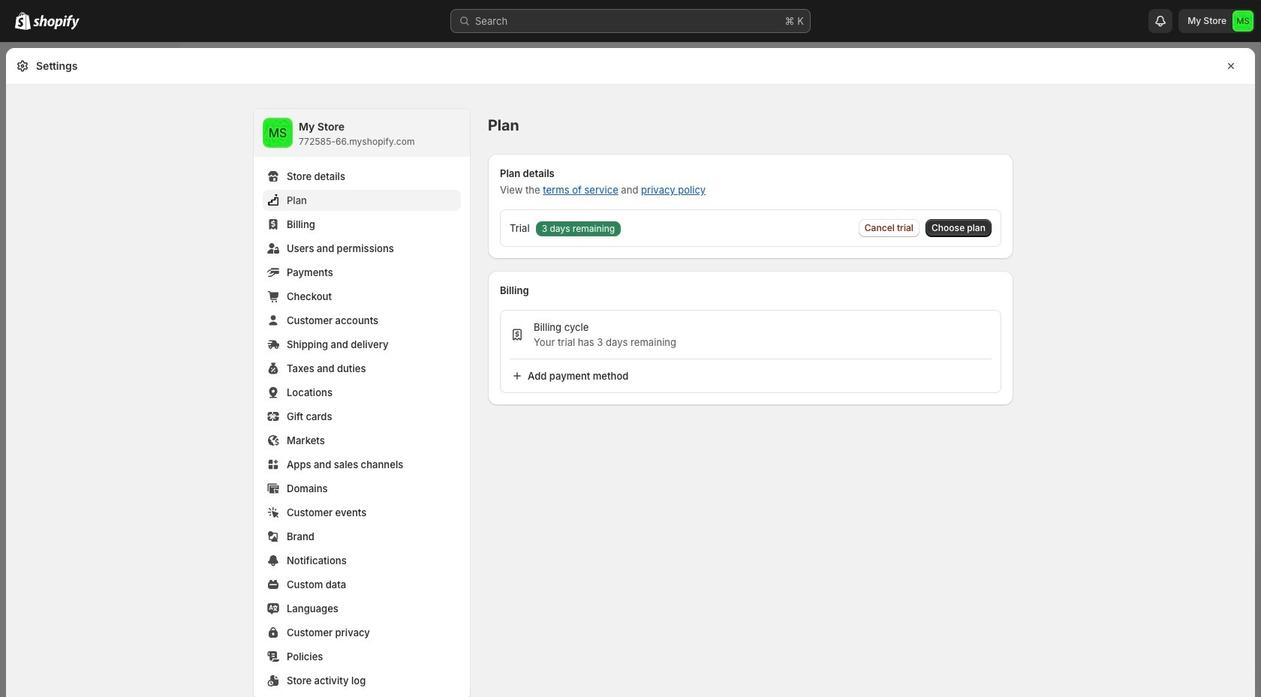 Task type: describe. For each thing, give the bounding box(es) containing it.
shopify image
[[15, 12, 31, 30]]

shop settings menu element
[[254, 109, 470, 698]]

my store image
[[1233, 11, 1254, 32]]

shopify image
[[33, 15, 80, 30]]



Task type: vqa. For each thing, say whether or not it's contained in the screenshot.
the Search collections text field
no



Task type: locate. For each thing, give the bounding box(es) containing it.
settings dialog
[[6, 48, 1256, 698]]

my store image
[[263, 118, 293, 148]]



